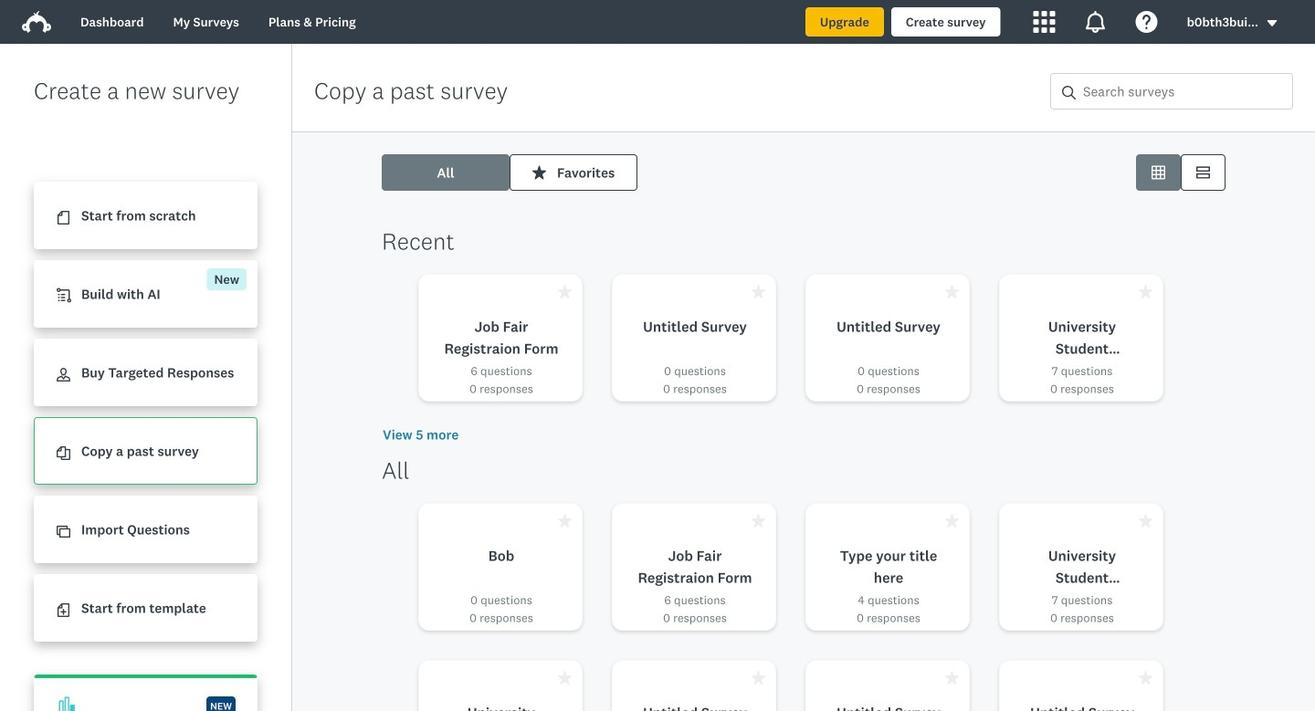 Task type: describe. For each thing, give the bounding box(es) containing it.
search image
[[1063, 86, 1077, 99]]

Search surveys field
[[1077, 74, 1293, 109]]

1 brand logo image from the top
[[22, 7, 51, 37]]

notification center icon image
[[1085, 11, 1107, 33]]

documentplus image
[[57, 604, 70, 618]]

textboxmultiple image
[[1197, 166, 1211, 180]]



Task type: vqa. For each thing, say whether or not it's contained in the screenshot.
first PRODUCTS ICON from the right
no



Task type: locate. For each thing, give the bounding box(es) containing it.
starfilled image
[[558, 285, 572, 299], [1140, 285, 1153, 299], [752, 672, 766, 685], [946, 672, 960, 685]]

help icon image
[[1136, 11, 1158, 33]]

grid image
[[1152, 166, 1166, 180]]

clone image
[[57, 526, 70, 539]]

user image
[[57, 368, 70, 382]]

document image
[[57, 211, 70, 225]]

documentclone image
[[57, 447, 70, 461]]

brand logo image
[[22, 7, 51, 37], [22, 11, 51, 33]]

starfilled image
[[533, 166, 546, 180], [752, 285, 766, 299], [946, 285, 960, 299], [558, 514, 572, 528], [752, 514, 766, 528], [946, 514, 960, 528], [1140, 514, 1153, 528], [558, 672, 572, 685], [1140, 672, 1153, 685]]

products icon image
[[1034, 11, 1056, 33], [1034, 11, 1056, 33]]

dropdown arrow icon image
[[1267, 17, 1279, 30], [1268, 20, 1278, 26]]

2 brand logo image from the top
[[22, 11, 51, 33]]



